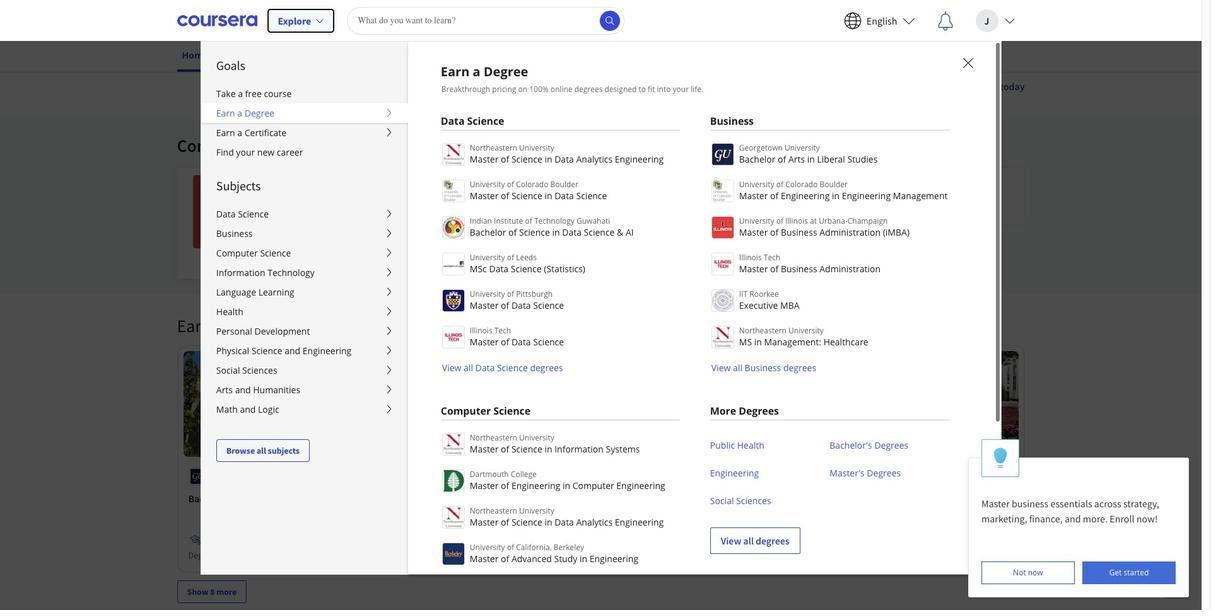 Task type: vqa. For each thing, say whether or not it's contained in the screenshot.
leftmost Start
no



Task type: describe. For each thing, give the bounding box(es) containing it.
find
[[216, 146, 234, 158]]

university of pittsburgh logo image
[[442, 290, 465, 312]]

in inside university of colorado boulder master of science in data science
[[545, 190, 552, 202]]

push inside button
[[726, 232, 748, 245]]

think,
[[493, 193, 541, 216]]

1 vertical spatial your
[[214, 315, 247, 338]]

earn for earn a degree
[[422, 535, 439, 546]]

master inside dartmouth college master of engineering in computer engineering
[[470, 480, 499, 492]]

information technology button
[[201, 263, 408, 283]]

degrees down illinois tech master of data science
[[530, 362, 563, 374]]

language learning
[[216, 286, 294, 298]]

pricing
[[492, 84, 516, 95]]

northeastern inside the northeastern university master of science in information systems
[[470, 433, 517, 444]]

arts inside the georgetown university bachelor of arts in liberal studies
[[789, 153, 805, 165]]

view all degrees list
[[710, 432, 950, 555]]

science inside "dropdown button"
[[260, 247, 291, 259]]

university up university of colorado boulder master of science in data science
[[519, 143, 555, 153]]

0 vertical spatial your
[[621, 80, 640, 93]]

tech for business
[[764, 252, 781, 263]]

english
[[867, 14, 898, 27]]

northeastern university  logo image up design:
[[442, 143, 465, 166]]

browse
[[226, 445, 255, 457]]

dartmouth college logo image
[[442, 470, 465, 493]]

analytics inside master of science in data analytics engineering
[[944, 493, 983, 505]]

northeastern down master of science in information systems
[[470, 506, 517, 517]]

illinois for administration
[[739, 252, 762, 263]]

pittsburgh
[[516, 289, 553, 300]]

to right is at the right top of page
[[670, 80, 679, 93]]

ai
[[626, 227, 634, 239]]

engineering inside view all degrees list
[[710, 468, 759, 480]]

computer science inside earn a degree menu item
[[441, 404, 531, 418]]

coursera image
[[177, 10, 257, 31]]

all for degrees
[[744, 535, 754, 548]]

development
[[255, 326, 310, 338]]

a for earn a degree
[[237, 107, 242, 119]]

liberal inside earn your degree collection element
[[268, 493, 298, 505]]

of inside master of science in data analytics engineering
[[867, 493, 875, 505]]

personal
[[216, 326, 252, 338]]

master of science in information systems
[[404, 493, 579, 505]]

indian institute of technology guwahati logo image
[[442, 216, 465, 239]]

take
[[216, 88, 236, 100]]

science inside university of pittsburgh master of data science
[[533, 300, 564, 312]]

smile image
[[840, 196, 855, 211]]

northeastern down pricing
[[470, 143, 517, 153]]

university inside the northeastern university master of science in information systems
[[519, 433, 555, 444]]

not now button
[[982, 562, 1075, 585]]

0 vertical spatial analytics
[[576, 153, 613, 165]]

end inside button
[[750, 232, 766, 245]]

northeastern university for information
[[426, 471, 513, 482]]

boulder for data science
[[551, 179, 579, 190]]

of inside the northeastern university master of science in information systems
[[501, 444, 509, 456]]

view for business
[[712, 362, 731, 374]]

northeastern down bachelor's degrees link
[[857, 471, 906, 482]]

main content containing continue learning
[[0, 64, 1202, 611]]

administration inside illinois tech master of business administration
[[820, 263, 881, 275]]

learning
[[249, 134, 312, 157]]

take a free course
[[216, 88, 292, 100]]

boulder for business
[[820, 179, 848, 190]]

data inside "popup button"
[[216, 208, 236, 220]]

university of illinois at urbana-champaign master of business administration (imba)
[[739, 216, 910, 239]]

find your new career
[[216, 146, 303, 158]]

science inside dropdown button
[[252, 345, 282, 357]]

of inside illinois tech master of data science
[[501, 336, 509, 348]]

master inside illinois tech master of data science
[[470, 336, 499, 348]]

topics
[[717, 80, 744, 93]]

northeastern up master of science in information systems
[[426, 471, 474, 482]]

engineering inside dropdown button
[[303, 345, 352, 357]]

goals
[[216, 57, 245, 73]]

explore
[[278, 14, 311, 27]]

university of colorado boulder logo image for business
[[712, 180, 734, 203]]

a for earn a degree
[[441, 535, 445, 546]]

list for business
[[710, 142, 950, 375]]

science up 'guwahati'
[[576, 190, 607, 202]]

earn a degree group
[[201, 41, 1212, 611]]

science up california,
[[512, 517, 542, 529]]

earn for earn a degree breakthrough pricing on 100% online degrees designed to fit into your life.
[[441, 63, 470, 80]]

business button
[[201, 224, 408, 244]]

my
[[238, 49, 251, 61]]

engineering inside master of science in data analytics engineering
[[836, 508, 887, 520]]

free
[[245, 88, 262, 100]]

university of colorado boulder logo image for data science
[[442, 180, 465, 203]]

close image
[[960, 55, 977, 71]]

enroll
[[1110, 513, 1135, 526]]

administration inside university of illinois at urbana-champaign master of business administration (imba)
[[820, 227, 881, 239]]

personal development
[[216, 326, 310, 338]]

science up university of colorado boulder master of science in data science
[[512, 153, 542, 165]]

university right the the
[[333, 176, 370, 187]]

health inside public health link
[[737, 440, 765, 452]]

physical science and engineering button
[[201, 341, 408, 361]]

earn your degree collection element
[[169, 295, 1033, 611]]

certificate
[[245, 127, 287, 139]]

to right time
[[354, 247, 362, 258]]

view for data science
[[442, 362, 462, 374]]

bachelor of arts in liberal studies link
[[188, 491, 366, 506]]

need more time to complete this course? push your estimated end date to 12/28/2023 pst and achieve your goal.
[[293, 247, 564, 271]]

business inside illinois tech master of business administration
[[781, 263, 817, 275]]

information inside dropdown button
[[216, 267, 265, 279]]

northeastern university  logo image left ms
[[712, 326, 734, 349]]

sydney
[[381, 176, 408, 187]]

social sciences link
[[710, 488, 771, 516]]

data inside university of pittsburgh master of data science
[[512, 300, 531, 312]]

information inside the northeastern university master of science in information systems
[[555, 444, 604, 456]]

studies inside bachelor of arts in liberal studies link
[[300, 493, 332, 505]]

and inside the master business essentials across strategy, marketing, finance, and more. enroll now!
[[1065, 513, 1081, 526]]

data inside university of leeds msc data science (statistics)
[[489, 263, 509, 275]]

show 8 more
[[187, 587, 237, 598]]

champaign
[[848, 216, 888, 227]]

northeastern university  logo image up dartmouth college logo
[[442, 433, 465, 456]]

university of california, berkeley master of advanced study in engineering
[[470, 543, 639, 565]]

science inside illinois tech master of data science
[[533, 336, 564, 348]]

browse all subjects
[[226, 445, 300, 457]]

push end date
[[726, 232, 788, 245]]

master inside university of pittsburgh master of data science
[[470, 300, 499, 312]]

college for dartmouth college
[[684, 471, 711, 482]]

in inside university of california, berkeley master of advanced study in engineering
[[580, 553, 588, 565]]

dartmouth for dartmouth college master of engineering in computer engineering
[[470, 469, 509, 480]]

in inside dartmouth college master of engineering in computer engineering
[[563, 480, 570, 492]]

to up "(statistics)"
[[557, 247, 564, 258]]

repeat
[[333, 216, 386, 239]]

earn a degree menu item
[[408, 41, 1212, 611]]

earn a degree button
[[201, 103, 408, 123]]

need
[[293, 247, 313, 258]]

master inside master of science in data analytics engineering
[[836, 493, 865, 505]]

university of pittsburgh master of data science
[[470, 289, 564, 312]]

university of colorado boulder master of science in data science
[[470, 179, 607, 202]]

arts inside dropdown button
[[216, 384, 233, 396]]

in inside university of colorado boulder master of engineering in engineering management
[[832, 190, 840, 202]]

&
[[617, 227, 624, 239]]

across
[[1095, 498, 1122, 510]]

bachelor's degrees link
[[830, 432, 909, 460]]

is
[[662, 80, 668, 93]]

social sciences inside popup button
[[216, 365, 277, 377]]

view inside list
[[721, 535, 742, 548]]

find your new career link
[[201, 143, 408, 162]]

list for computer science
[[441, 432, 680, 611]]

more.
[[1083, 513, 1108, 526]]

alice element
[[969, 440, 1189, 598]]

my learning
[[238, 49, 289, 61]]

push inside need more time to complete this course? push your estimated end date to 12/28/2023 pst and achieve your goal.
[[445, 247, 464, 258]]

master business essentials across strategy, marketing, finance, and more. enroll now!
[[982, 498, 1162, 526]]

bachelor inside earn your degree collection element
[[188, 493, 227, 505]]

of inside the master of engineering in computer engineering
[[651, 493, 659, 505]]

get
[[1110, 568, 1122, 579]]

(imba)
[[883, 227, 910, 239]]

language
[[216, 286, 256, 298]]

university of leeds msc data science (statistics)
[[470, 252, 586, 275]]

illinois for science
[[470, 326, 493, 336]]

georgetown university logo image
[[712, 143, 734, 166]]

learning for my learning
[[253, 49, 289, 61]]

innovation through design: think, make, break, repeat image
[[193, 175, 266, 249]]

engineering link
[[710, 460, 759, 488]]

your up 'msc'
[[466, 247, 482, 258]]

liberal inside the georgetown university bachelor of arts in liberal studies
[[817, 153, 845, 165]]

all for data
[[464, 362, 473, 374]]

more inside button
[[216, 587, 237, 598]]

in inside the master of engineering in computer engineering
[[715, 493, 723, 505]]

information inside earn your degree collection element
[[490, 493, 542, 505]]

illinois tech master of business administration
[[739, 252, 881, 275]]

university of leeds logo image
[[442, 253, 465, 276]]

tech for data
[[495, 326, 511, 336]]

in inside the georgetown university bachelor of arts in liberal studies
[[808, 153, 815, 165]]

degrees inside list
[[756, 535, 790, 548]]

master inside university of colorado boulder master of science in data science
[[470, 190, 499, 202]]

master inside illinois tech master of business administration
[[739, 263, 768, 275]]

data inside university of colorado boulder master of science in data science
[[555, 190, 574, 202]]

social inside view all degrees list
[[710, 495, 734, 507]]

dartmouth college master of engineering in computer engineering
[[470, 469, 666, 492]]

english button
[[834, 0, 925, 41]]

of inside the georgetown university bachelor of arts in liberal studies
[[778, 153, 786, 165]]

master inside the northeastern university master of science in information systems
[[470, 444, 499, 456]]

logic
[[258, 404, 279, 416]]

degree inside popup button
[[245, 107, 274, 119]]

date inside need more time to complete this course? push your estimated end date to 12/28/2023 pst and achieve your goal.
[[539, 247, 555, 258]]

iit roorkee executive mba
[[739, 289, 800, 312]]

earn a certificate
[[216, 127, 287, 139]]

subjects
[[268, 445, 300, 457]]

lightbulb tip image
[[994, 448, 1007, 470]]

2 vertical spatial analytics
[[576, 517, 613, 529]]

university of california, berkeley logo image
[[442, 543, 465, 566]]

data inside indian institute of technology guwahati bachelor of science in data science & ai
[[562, 227, 582, 239]]

math
[[216, 404, 238, 416]]

continue learning
[[177, 134, 312, 157]]

in inside the northeastern university master of science in information systems
[[545, 444, 552, 456]]

end inside need more time to complete this course? push your estimated end date to 12/28/2023 pst and achieve your goal.
[[523, 247, 537, 258]]

arts and humanities button
[[201, 380, 408, 400]]

georgetown university bachelor of arts in liberal studies
[[739, 143, 878, 165]]

advanced
[[512, 553, 552, 565]]

university up "master of science in information systems" link
[[476, 471, 513, 482]]

go to course button
[[699, 193, 814, 223]]

business
[[1012, 498, 1049, 510]]

science down view all data science degrees
[[494, 404, 531, 418]]

science inside "popup button"
[[238, 208, 269, 220]]

social sciences button
[[201, 361, 408, 380]]

data inside illinois tech master of data science
[[512, 336, 531, 348]]

show 8 more button
[[177, 581, 247, 604]]

all for business
[[733, 362, 743, 374]]

get started link
[[1083, 562, 1176, 585]]

estimated
[[484, 247, 521, 258]]

8
[[210, 587, 215, 598]]

data science inside earn a degree menu item
[[441, 114, 504, 128]]

university of colorado boulder master of engineering in engineering management
[[739, 179, 948, 202]]

university inside university of colorado boulder master of engineering in engineering management
[[739, 179, 775, 190]]

technology inside indian institute of technology guwahati bachelor of science in data science & ai
[[534, 216, 575, 227]]

science left &
[[584, 227, 615, 239]]

indian
[[470, 216, 492, 227]]

msc
[[470, 263, 487, 275]]

bachelor of arts in liberal studies
[[188, 493, 332, 505]]

earn your degree
[[177, 315, 302, 338]]

math and logic
[[216, 404, 279, 416]]

health button
[[201, 302, 408, 322]]

master inside university of colorado boulder master of engineering in engineering management
[[739, 190, 768, 202]]

make,
[[544, 193, 589, 216]]

science up leeds
[[519, 227, 550, 239]]

data science inside "popup button"
[[216, 208, 269, 220]]

social inside popup button
[[216, 365, 240, 377]]



Task type: locate. For each thing, give the bounding box(es) containing it.
computer down view all data science degrees link
[[441, 404, 491, 418]]

science inside master of science in data analytics engineering
[[877, 493, 910, 505]]

college inside earn your degree collection element
[[684, 471, 711, 482]]

0 horizontal spatial data science
[[216, 208, 269, 220]]

graduation cap image
[[840, 128, 855, 143]]

college for dartmouth college master of engineering in computer engineering
[[511, 469, 537, 480]]

1 horizontal spatial dartmouth
[[641, 471, 682, 482]]

1 horizontal spatial colorado
[[786, 179, 818, 190]]

dartmouth up master of science in information systems
[[470, 469, 509, 480]]

northeastern university up master of science in information systems
[[426, 471, 513, 482]]

a for earn a degree breakthrough pricing on 100% online degrees designed to fit into your life.
[[473, 63, 481, 80]]

0 horizontal spatial illinois
[[470, 326, 493, 336]]

systems
[[606, 444, 640, 456], [543, 493, 579, 505]]

a left free
[[238, 88, 243, 100]]

boulder
[[551, 179, 579, 190], [820, 179, 848, 190]]

0 horizontal spatial technology
[[268, 267, 315, 279]]

achieve
[[371, 259, 399, 271]]

1 horizontal spatial computer science
[[441, 404, 531, 418]]

sciences inside view all degrees list
[[736, 495, 771, 507]]

1 vertical spatial illinois tech logo image
[[442, 326, 465, 349]]

technology inside dropdown button
[[268, 267, 315, 279]]

help center image
[[1169, 578, 1184, 593]]

1 vertical spatial social sciences
[[710, 495, 771, 507]]

1 vertical spatial northeastern university master of science in data analytics engineering
[[470, 506, 664, 529]]

career
[[277, 146, 303, 158]]

j button
[[966, 0, 1025, 41]]

social sciences
[[216, 365, 277, 377], [710, 495, 771, 507]]

colorado for data science
[[516, 179, 549, 190]]

colorado up 'think,'
[[516, 179, 549, 190]]

computer inside "dropdown button"
[[216, 247, 258, 259]]

12/28/2023
[[293, 259, 336, 271]]

1 vertical spatial push
[[445, 247, 464, 258]]

learning for language learning
[[258, 286, 294, 298]]

public health
[[710, 440, 765, 452]]

data science
[[441, 114, 504, 128], [216, 208, 269, 220]]

view all data science degrees link
[[441, 362, 563, 374]]

learning right my
[[253, 49, 289, 61]]

university of illinois at urbana-champaign logo image
[[712, 216, 734, 239]]

your left goal
[[621, 80, 640, 93]]

technology down university of colorado boulder master of science in data science
[[534, 216, 575, 227]]

earn for earn your degree
[[177, 315, 211, 338]]

list containing master of science in information systems
[[441, 432, 680, 611]]

all
[[464, 362, 473, 374], [733, 362, 743, 374], [257, 445, 266, 457], [744, 535, 754, 548]]

date right leeds
[[539, 247, 555, 258]]

line chart image
[[840, 151, 855, 166]]

sciences down engineering link
[[736, 495, 771, 507]]

(statistics)
[[544, 263, 586, 275]]

go to course
[[720, 202, 776, 215]]

illinois tech logo image
[[712, 253, 734, 276], [442, 326, 465, 349]]

0 horizontal spatial northeastern university
[[426, 471, 513, 482]]

science up degree
[[445, 493, 478, 505]]

bachelor inside the georgetown university bachelor of arts in liberal studies
[[739, 153, 776, 165]]

new
[[257, 146, 275, 158]]

to inside earn a degree breakthrough pricing on 100% online degrees designed to fit into your life.
[[639, 84, 646, 95]]

1 vertical spatial illinois
[[739, 252, 762, 263]]

illinois tech logo image for master of data science
[[442, 326, 465, 349]]

northeastern university for data
[[857, 471, 945, 482]]

1 vertical spatial health
[[737, 440, 765, 452]]

list containing master of science in data analytics engineering
[[441, 142, 680, 375]]

1 horizontal spatial illinois tech logo image
[[712, 253, 734, 276]]

northeastern university  logo image up degree
[[442, 507, 465, 529]]

the
[[318, 176, 332, 187]]

dartmouth college
[[641, 471, 711, 482]]

in inside northeastern university ms in management: healthcare
[[755, 336, 762, 348]]

earn inside earn a degree breakthrough pricing on 100% online degrees designed to fit into your life.
[[441, 63, 470, 80]]

1 vertical spatial computer science
[[441, 404, 531, 418]]

view all business degrees link
[[710, 362, 817, 374]]

and down essentials
[[1065, 513, 1081, 526]]

business down ms
[[745, 362, 781, 374]]

college up the master of engineering in computer engineering
[[684, 471, 711, 482]]

earn inside dropdown button
[[216, 127, 235, 139]]

degrees right "more"
[[739, 404, 779, 418]]

social
[[216, 365, 240, 377], [710, 495, 734, 507]]

1 horizontal spatial college
[[684, 471, 711, 482]]

university inside the georgetown university bachelor of arts in liberal studies
[[785, 143, 820, 153]]

sciences up arts and humanities
[[242, 365, 277, 377]]

health right public
[[737, 440, 765, 452]]

science inside university of leeds msc data science (statistics)
[[511, 263, 542, 275]]

science down personal development at the bottom
[[252, 345, 282, 357]]

repeat image
[[840, 174, 855, 189]]

essentials
[[1051, 498, 1093, 510]]

a for take a free course
[[238, 88, 243, 100]]

dartmouth inside earn your degree collection element
[[641, 471, 682, 482]]

healthcare
[[824, 336, 869, 348]]

all down ms
[[733, 362, 743, 374]]

1 horizontal spatial university of colorado boulder logo image
[[712, 180, 734, 203]]

push
[[726, 232, 748, 245], [445, 247, 464, 258]]

colorado inside university of colorado boulder master of science in data science
[[516, 179, 549, 190]]

2 colorado from the left
[[786, 179, 818, 190]]

a right "as"
[[829, 80, 835, 93]]

science down pricing
[[467, 114, 504, 128]]

information up language
[[216, 267, 265, 279]]

0 vertical spatial studies
[[848, 153, 878, 165]]

None search field
[[347, 7, 625, 34]]

end right estimated
[[523, 247, 537, 258]]

bachelor's
[[830, 440, 873, 452]]

illinois tech logo image down university of illinois at urbana-champaign logo
[[712, 253, 734, 276]]

all down social sciences link
[[744, 535, 754, 548]]

1 vertical spatial end
[[523, 247, 537, 258]]

all right browse
[[257, 445, 266, 457]]

0 vertical spatial technology
[[534, 216, 575, 227]]

not
[[1013, 568, 1026, 579]]

1 horizontal spatial tech
[[764, 252, 781, 263]]

science inside the northeastern university master of science in information systems
[[512, 444, 542, 456]]

main content
[[0, 64, 1202, 611]]

designed
[[605, 84, 637, 95]]

a inside popup button
[[237, 107, 242, 119]]

1 horizontal spatial arts
[[239, 493, 256, 505]]

1 horizontal spatial more
[[314, 247, 334, 258]]

studies inside the georgetown university bachelor of arts in liberal studies
[[848, 153, 878, 165]]

0 vertical spatial end
[[750, 232, 766, 245]]

to
[[733, 202, 744, 215]]

business inside popup button
[[216, 228, 253, 240]]

0 horizontal spatial your
[[214, 315, 247, 338]]

boulder up smile icon
[[820, 179, 848, 190]]

2 university of colorado boulder logo image from the left
[[712, 180, 734, 203]]

math and logic button
[[201, 400, 408, 420]]

1 horizontal spatial bachelor
[[470, 227, 506, 239]]

all inside list
[[744, 535, 754, 548]]

northeastern up "master of science in information systems" link
[[470, 433, 517, 444]]

1 vertical spatial social
[[710, 495, 734, 507]]

0 vertical spatial information
[[216, 267, 265, 279]]

study
[[554, 553, 578, 565]]

degrees down management:
[[784, 362, 817, 374]]

0 horizontal spatial colorado
[[516, 179, 549, 190]]

explore menu element
[[201, 42, 408, 463]]

university up dartmouth college master of engineering in computer engineering
[[519, 433, 555, 444]]

degrees inside earn a degree breakthrough pricing on 100% online degrees designed to fit into your life.
[[575, 84, 603, 95]]

science down illinois tech master of data science
[[497, 362, 528, 374]]

earn a degree
[[216, 107, 274, 119]]

analytics up make,
[[576, 153, 613, 165]]

northeastern university
[[426, 471, 513, 482], [857, 471, 945, 482]]

1 northeastern university from the left
[[426, 471, 513, 482]]

your up physical
[[214, 315, 247, 338]]

0 horizontal spatial bachelor
[[188, 493, 227, 505]]

data inside master of science in data analytics engineering
[[922, 493, 942, 505]]

bachelor up estimated
[[470, 227, 506, 239]]

and inside the math and logic dropdown button
[[240, 404, 256, 416]]

push down to
[[726, 232, 748, 245]]

in inside indian institute of technology guwahati bachelor of science in data science & ai
[[552, 227, 560, 239]]

illinois left at
[[786, 216, 808, 227]]

1 horizontal spatial systems
[[606, 444, 640, 456]]

science down "master's degrees" link
[[877, 493, 910, 505]]

colorado down the georgetown university bachelor of arts in liberal studies
[[786, 179, 818, 190]]

1 vertical spatial studies
[[300, 493, 332, 505]]

0 vertical spatial tech
[[764, 252, 781, 263]]

of inside dartmouth college master of engineering in computer engineering
[[501, 480, 509, 492]]

1 boulder from the left
[[551, 179, 579, 190]]

finance,
[[1030, 513, 1063, 526]]

1 horizontal spatial push
[[726, 232, 748, 245]]

systems inside earn your degree collection element
[[543, 493, 579, 505]]

1 horizontal spatial studies
[[848, 153, 878, 165]]

0 horizontal spatial dartmouth
[[470, 469, 509, 480]]

social down engineering link
[[710, 495, 734, 507]]

0 vertical spatial date
[[768, 232, 788, 245]]

2 vertical spatial degrees
[[867, 468, 901, 480]]

master inside the master of engineering in computer engineering
[[620, 493, 649, 505]]

break,
[[281, 216, 330, 239]]

1 vertical spatial more
[[216, 587, 237, 598]]

degree inside earn a degree breakthrough pricing on 100% online degrees designed to fit into your life.
[[484, 63, 528, 80]]

colorado inside university of colorado boulder master of engineering in engineering management
[[786, 179, 818, 190]]

earn inside earn a degree popup button
[[216, 107, 235, 119]]

degrees up master's degrees
[[875, 440, 909, 452]]

northeastern university master of science in data analytics engineering up 'berkeley'
[[470, 506, 664, 529]]

liberal
[[817, 153, 845, 165], [268, 493, 298, 505]]

2 northeastern university master of science in data analytics engineering from the top
[[470, 506, 664, 529]]

0 horizontal spatial liberal
[[268, 493, 298, 505]]

and inside physical science and engineering dropdown button
[[285, 345, 300, 357]]

2 vertical spatial information
[[490, 493, 542, 505]]

university inside university of california, berkeley master of advanced study in engineering
[[470, 543, 505, 553]]

1 vertical spatial degrees
[[875, 440, 909, 452]]

0 horizontal spatial university of colorado boulder logo image
[[442, 180, 465, 203]]

0 horizontal spatial computer science
[[216, 247, 291, 259]]

2 vertical spatial bachelor
[[188, 493, 227, 505]]

colorado for business
[[786, 179, 818, 190]]

administration down smile icon
[[820, 227, 881, 239]]

engineering inside university of california, berkeley master of advanced study in engineering
[[590, 553, 639, 565]]

view all business degrees
[[712, 362, 817, 374]]

northeastern university master of science in data analytics engineering up university of colorado boulder master of science in data science
[[470, 143, 664, 165]]

computer down the northeastern university master of science in information systems
[[573, 480, 614, 492]]

northeastern university up master of science in data analytics engineering at the right bottom
[[857, 471, 945, 482]]

studies
[[848, 153, 878, 165], [300, 493, 332, 505]]

0 vertical spatial computer science
[[216, 247, 291, 259]]

and
[[355, 259, 369, 271], [285, 345, 300, 357], [235, 384, 251, 396], [240, 404, 256, 416], [1065, 513, 1081, 526]]

a for earn a certificate
[[237, 127, 242, 139]]

0 horizontal spatial sciences
[[242, 365, 277, 377]]

information up dartmouth college master of engineering in computer engineering
[[555, 444, 604, 456]]

arts down browse
[[239, 493, 256, 505]]

started
[[1124, 568, 1149, 579]]

bachelor's degrees
[[830, 440, 909, 452]]

earn a certificate button
[[201, 123, 408, 143]]

degrees for bachelor's degrees
[[875, 440, 909, 452]]

science up institute in the left top of the page
[[512, 190, 542, 202]]

university up california,
[[519, 506, 555, 517]]

illinois tech logo image down university of pittsburgh logo
[[442, 326, 465, 349]]

roorkee
[[750, 289, 779, 300]]

health inside health dropdown button
[[216, 306, 243, 318]]

business inside university of illinois at urbana-champaign master of business administration (imba)
[[781, 227, 817, 239]]

1 vertical spatial tech
[[495, 326, 511, 336]]

earn for earn a certificate
[[216, 127, 235, 139]]

into
[[657, 84, 671, 95]]

business up georgetown university logo
[[710, 114, 754, 128]]

public
[[710, 440, 735, 452]]

dartmouth up the master of engineering in computer engineering
[[641, 471, 682, 482]]

0 horizontal spatial social sciences
[[216, 365, 277, 377]]

tech down 'push end date'
[[764, 252, 781, 263]]

2 boulder from the left
[[820, 179, 848, 190]]

university inside university of colorado boulder master of science in data science
[[470, 179, 505, 190]]

0 horizontal spatial tech
[[495, 326, 511, 336]]

browse all subjects button
[[216, 440, 310, 463]]

0 vertical spatial sciences
[[242, 365, 277, 377]]

get started
[[1110, 568, 1149, 579]]

1 horizontal spatial illinois
[[739, 252, 762, 263]]

0 vertical spatial social
[[216, 365, 240, 377]]

to left fit
[[639, 84, 646, 95]]

0 vertical spatial more
[[314, 247, 334, 258]]

0 vertical spatial illinois tech logo image
[[712, 253, 734, 276]]

college
[[511, 469, 537, 480], [684, 471, 711, 482]]

continue
[[177, 134, 246, 157]]

the university of sydney
[[318, 176, 408, 187]]

0 horizontal spatial health
[[216, 306, 243, 318]]

computer inside dartmouth college master of engineering in computer engineering
[[573, 480, 614, 492]]

life.
[[691, 84, 704, 95]]

1 horizontal spatial health
[[737, 440, 765, 452]]

science
[[467, 114, 504, 128], [512, 153, 542, 165], [512, 190, 542, 202], [576, 190, 607, 202], [238, 208, 269, 220], [519, 227, 550, 239], [584, 227, 615, 239], [260, 247, 291, 259], [511, 263, 542, 275], [533, 300, 564, 312], [533, 336, 564, 348], [252, 345, 282, 357], [497, 362, 528, 374], [494, 404, 531, 418], [512, 444, 542, 456], [445, 493, 478, 505], [877, 493, 910, 505], [512, 517, 542, 529]]

0 horizontal spatial college
[[511, 469, 537, 480]]

in inside master of science in data analytics engineering
[[912, 493, 920, 505]]

1 horizontal spatial boulder
[[820, 179, 848, 190]]

of inside illinois tech master of business administration
[[770, 263, 779, 275]]

earn a degree
[[422, 535, 472, 546]]

administration down university of illinois at urbana-champaign master of business administration (imba) in the top of the page
[[820, 263, 881, 275]]

1 vertical spatial data science
[[216, 208, 269, 220]]

push end date button
[[716, 223, 798, 254]]

your right is at the right top of page
[[673, 84, 689, 95]]

your inside find your new career link
[[236, 146, 255, 158]]

degrees right online
[[575, 84, 603, 95]]

learning inside dropdown button
[[258, 286, 294, 298]]

0 vertical spatial bachelor
[[739, 153, 776, 165]]

0 horizontal spatial illinois tech logo image
[[442, 326, 465, 349]]

a left degree
[[441, 535, 445, 546]]

liberal down subjects at the bottom left
[[268, 493, 298, 505]]

illinois tech logo image for master of business administration
[[712, 253, 734, 276]]

computer
[[216, 247, 258, 259], [441, 404, 491, 418], [573, 480, 614, 492], [725, 493, 768, 505]]

colorado
[[516, 179, 549, 190], [786, 179, 818, 190]]

0 horizontal spatial social
[[216, 365, 240, 377]]

What do you want to learn? text field
[[347, 7, 625, 34]]

your down 'this' on the left
[[401, 259, 418, 271]]

0 vertical spatial arts
[[789, 153, 805, 165]]

degrees inside bachelor's degrees link
[[875, 440, 909, 452]]

list
[[441, 142, 680, 375], [710, 142, 950, 375], [441, 432, 680, 611]]

0 horizontal spatial end
[[523, 247, 537, 258]]

as
[[817, 80, 827, 93]]

science up information technology
[[260, 247, 291, 259]]

my learning link
[[233, 41, 294, 69]]

degrees for more degrees
[[739, 404, 779, 418]]

university right university of california, berkeley logo at the left bottom of page
[[470, 543, 505, 553]]

university right university of leeds logo
[[470, 252, 505, 263]]

information up california,
[[490, 493, 542, 505]]

1 vertical spatial learning
[[258, 286, 294, 298]]

2 horizontal spatial bachelor
[[739, 153, 776, 165]]

master's
[[830, 468, 865, 480]]

1 administration from the top
[[820, 227, 881, 239]]

social down physical
[[216, 365, 240, 377]]

business down subjects
[[216, 228, 253, 240]]

strategy,
[[1124, 498, 1160, 510]]

2 administration from the top
[[820, 263, 881, 275]]

university of colorado boulder logo image
[[442, 180, 465, 203], [712, 180, 734, 203]]

bachelor down browse
[[188, 493, 227, 505]]

physical
[[216, 345, 249, 357]]

university inside university of pittsburgh master of data science
[[470, 289, 505, 300]]

more
[[710, 404, 736, 418]]

0 vertical spatial social sciences
[[216, 365, 277, 377]]

1 horizontal spatial liberal
[[817, 153, 845, 165]]

iit roorkee logo image
[[712, 290, 734, 312]]

studies down subjects at the bottom left
[[300, 493, 332, 505]]

sciences inside popup button
[[242, 365, 277, 377]]

outside
[[746, 80, 779, 93]]

university of colorado boulder logo image up indian institute of technology guwahati logo
[[442, 180, 465, 203]]

tech inside illinois tech master of business administration
[[764, 252, 781, 263]]

health up personal at the bottom left of the page
[[216, 306, 243, 318]]

studies up repeat icon in the right of the page
[[848, 153, 878, 165]]

a up earn a certificate
[[237, 107, 242, 119]]

0 vertical spatial health
[[216, 306, 243, 318]]

0 vertical spatial learning
[[253, 49, 289, 61]]

1 horizontal spatial information
[[490, 493, 542, 505]]

and right pst
[[355, 259, 369, 271]]

0 vertical spatial northeastern university master of science in data analytics engineering
[[470, 143, 664, 165]]

your inside earn a degree breakthrough pricing on 100% online degrees designed to fit into your life.
[[673, 84, 689, 95]]

sciences
[[242, 365, 277, 377], [736, 495, 771, 507]]

1 vertical spatial information
[[555, 444, 604, 456]]

1 vertical spatial administration
[[820, 263, 881, 275]]

1 horizontal spatial your
[[621, 80, 640, 93]]

0 vertical spatial administration
[[820, 227, 881, 239]]

course
[[746, 202, 776, 215]]

all for subjects
[[257, 445, 266, 457]]

earn up find
[[216, 127, 235, 139]]

more option for innovation through design: think, make, break, repeat image
[[836, 183, 854, 201]]

social sciences inside view all degrees list
[[710, 495, 771, 507]]

1 vertical spatial sciences
[[736, 495, 771, 507]]

2 northeastern university from the left
[[857, 471, 945, 482]]

social sciences up arts and humanities
[[216, 365, 277, 377]]

all down illinois tech master of data science
[[464, 362, 473, 374]]

university up design:
[[470, 179, 505, 190]]

computer science button
[[201, 244, 408, 263]]

and inside need more time to complete this course? push your estimated end date to 12/28/2023 pst and achieve your goal.
[[355, 259, 369, 271]]

of inside university of leeds msc data science (statistics)
[[507, 252, 514, 263]]

0 vertical spatial illinois
[[786, 216, 808, 227]]

pst
[[338, 259, 353, 271]]

boulder inside university of colorado boulder master of engineering in engineering management
[[820, 179, 848, 190]]

computer science inside "dropdown button"
[[216, 247, 291, 259]]

0 horizontal spatial push
[[445, 247, 464, 258]]

a down earn a degree
[[237, 127, 242, 139]]

earn for earn a degree
[[216, 107, 235, 119]]

university right georgetown
[[785, 143, 820, 153]]

1 horizontal spatial northeastern university
[[857, 471, 945, 482]]

science down subjects
[[238, 208, 269, 220]]

university up master of science in data analytics engineering link
[[908, 471, 945, 482]]

0 horizontal spatial boulder
[[551, 179, 579, 190]]

business up illinois tech master of business administration
[[781, 227, 817, 239]]

1 vertical spatial liberal
[[268, 493, 298, 505]]

1 horizontal spatial social sciences
[[710, 495, 771, 507]]

all inside button
[[257, 445, 266, 457]]

northeastern university  logo image
[[442, 143, 465, 166], [712, 326, 734, 349], [442, 433, 465, 456], [442, 507, 465, 529]]

view all data science degrees
[[442, 362, 563, 374]]

degrees inside "master's degrees" link
[[867, 468, 901, 480]]

administration
[[820, 227, 881, 239], [820, 263, 881, 275]]

more
[[314, 247, 334, 258], [216, 587, 237, 598]]

dartmouth for dartmouth college
[[641, 471, 682, 482]]

illinois inside university of illinois at urbana-champaign master of business administration (imba)
[[786, 216, 808, 227]]

1 colorado from the left
[[516, 179, 549, 190]]

master's degrees
[[830, 468, 901, 480]]

1 horizontal spatial sciences
[[736, 495, 771, 507]]

0 horizontal spatial information
[[216, 267, 265, 279]]

list containing bachelor of arts in liberal studies
[[710, 142, 950, 375]]

northeastern inside northeastern university ms in management: healthcare
[[739, 326, 787, 336]]

1 university of colorado boulder logo image from the left
[[442, 180, 465, 203]]

1 horizontal spatial social
[[710, 495, 734, 507]]

degrees for master's degrees
[[867, 468, 901, 480]]

college up "master of science in information systems" link
[[511, 469, 537, 480]]

2 horizontal spatial illinois
[[786, 216, 808, 227]]

0 vertical spatial systems
[[606, 444, 640, 456]]

0 vertical spatial liberal
[[817, 153, 845, 165]]

learning
[[253, 49, 289, 61], [258, 286, 294, 298]]

business
[[710, 114, 754, 128], [781, 227, 817, 239], [216, 228, 253, 240], [781, 263, 817, 275], [745, 362, 781, 374]]

1 horizontal spatial date
[[768, 232, 788, 245]]

and inside the arts and humanities dropdown button
[[235, 384, 251, 396]]

1 vertical spatial arts
[[216, 384, 233, 396]]

boulder inside university of colorado boulder master of science in data science
[[551, 179, 579, 190]]

engineer
[[889, 80, 928, 93]]

through
[[366, 193, 430, 216]]

0 horizontal spatial arts
[[216, 384, 233, 396]]

master inside university of illinois at urbana-champaign master of business administration (imba)
[[739, 227, 768, 239]]

0 horizontal spatial systems
[[543, 493, 579, 505]]

university down course
[[739, 216, 775, 227]]

bachelor inside indian institute of technology guwahati bachelor of science in data science & ai
[[470, 227, 506, 239]]

language learning button
[[201, 283, 408, 302]]

goal
[[642, 80, 660, 93]]

data science down subjects
[[216, 208, 269, 220]]

computer inside the master of engineering in computer engineering
[[725, 493, 768, 505]]

1 vertical spatial systems
[[543, 493, 579, 505]]

1 horizontal spatial data science
[[441, 114, 504, 128]]

1 northeastern university master of science in data analytics engineering from the top
[[470, 143, 664, 165]]

0 horizontal spatial studies
[[300, 493, 332, 505]]

1 horizontal spatial end
[[750, 232, 766, 245]]

leeds
[[516, 252, 537, 263]]

tech down university of pittsburgh master of data science
[[495, 326, 511, 336]]

mba
[[781, 300, 800, 312]]

and up math and logic
[[235, 384, 251, 396]]

bachelor right georgetown university logo
[[739, 153, 776, 165]]

innovation through design: think, make, break, repeat
[[281, 193, 589, 239]]

computer up information technology
[[216, 247, 258, 259]]

your left new
[[236, 146, 255, 158]]

list for data science
[[441, 142, 680, 375]]

date inside button
[[768, 232, 788, 245]]

master inside the master business essentials across strategy, marketing, finance, and more. enroll now!
[[982, 498, 1010, 510]]



